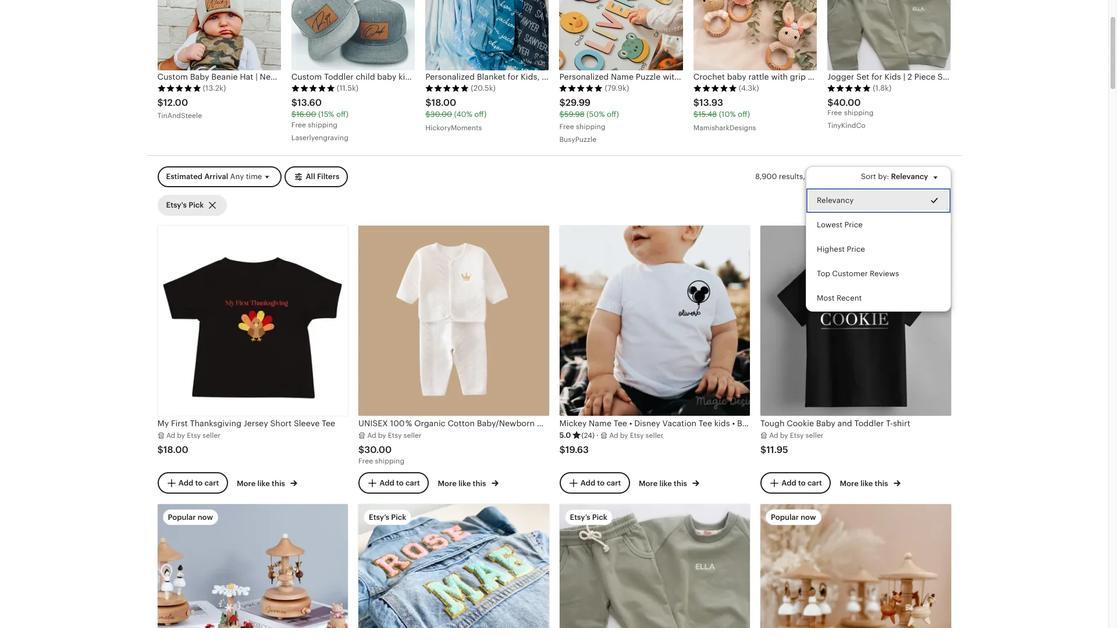 Task type: vqa. For each thing, say whether or not it's contained in the screenshot.
to
yes



Task type: describe. For each thing, give the bounding box(es) containing it.
rattle
[[749, 72, 769, 82]]

custom toddler child baby kids infant adult hat, winter hat, leather patch hat, holiday christmas gift,birthday, daddy and me,kid gift image
[[292, 0, 415, 71]]

13.60
[[297, 97, 322, 108]]

all
[[306, 173, 315, 181]]

1 vertical spatial jogger set for kids | 2 piece sweatshirt set name centered | track suit for toddlers | gender neutral gift image
[[560, 505, 750, 629]]

$ for $ 18.00 $ 30.00 (40% off) hickorymoments
[[426, 97, 432, 108]]

my
[[157, 419, 169, 429]]

tough
[[761, 419, 785, 429]]

free inside '$ 29.99 $ 59.98 (50% off) free shipping busypuzzle'
[[560, 123, 574, 131]]

etsy for 30.00
[[388, 432, 402, 440]]

price for lowest price
[[844, 221, 863, 229]]

(1.8k)
[[873, 84, 892, 93]]

tough cookie baby and toddler t-shirt
[[761, 419, 911, 429]]

(13.2k)
[[203, 84, 226, 93]]

results,
[[779, 172, 806, 181]]

to for 18.00
[[195, 479, 203, 488]]

highest price
[[817, 245, 865, 254]]

crochet baby rattle with grip ring made of beech wood
[[694, 72, 908, 82]]

menu containing relevancy
[[806, 167, 951, 312]]

1 etsy's pick link from the left
[[359, 505, 549, 629]]

13.93
[[700, 97, 723, 108]]

busypuzzle
[[560, 136, 597, 144]]

mickey name tee • disney vacation tee kids • baby disney outfit • disney kids tee • disney world outfit • family matching disney tees image
[[560, 226, 750, 416]]

more like this link for $ 19.63
[[639, 477, 700, 489]]

cookie
[[787, 419, 814, 429]]

$ for $ 13.93 $ 15.48 (10% off) mamisharkdesigns
[[694, 97, 700, 108]]

more for 18.00
[[237, 480, 256, 488]]

sort
[[861, 172, 876, 181]]

seller for 30.00
[[404, 432, 422, 440]]

recent
[[837, 294, 862, 303]]

3 a from the left
[[609, 432, 614, 440]]

11.95
[[767, 445, 789, 456]]

1 5 out of 5 stars image from the left
[[157, 84, 201, 92]]

5 out of 5 stars image for 29.99
[[560, 84, 603, 92]]

(15%
[[318, 110, 334, 119]]

add for 11.95
[[782, 479, 797, 488]]

personalised musical carousel wooden - custom heirloom music box - engraved keepsake gift - baby shower - new mom - baby girl - baby boy image
[[761, 505, 951, 629]]

shipping inside $ 13.60 $ 16.00 (15% off) free shipping laserlyengraving
[[308, 121, 338, 129]]

%
[[406, 419, 412, 429]]

cotton
[[448, 419, 475, 429]]

(4.3k)
[[739, 84, 759, 93]]

more like this for 19.63
[[639, 480, 689, 488]]

18.00 for $ 18.00 $ 30.00 (40% off) hickorymoments
[[432, 97, 457, 108]]

$ for $ 13.60 $ 16.00 (15% off) free shipping laserlyengraving
[[292, 97, 297, 108]]

etsy for 18.00
[[187, 432, 201, 440]]

ads
[[824, 172, 838, 181]]

this for $ 11.95
[[875, 480, 888, 488]]

3 b from the left
[[620, 432, 625, 440]]

highest price link
[[806, 238, 951, 262]]

filters
[[317, 173, 340, 181]]

1 popular now link from the left
[[157, 505, 348, 629]]

organic
[[414, 419, 446, 429]]

top customer reviews
[[817, 270, 899, 278]]

sleeve
[[294, 419, 320, 429]]

add to cart button for 18.00
[[157, 473, 228, 494]]

highest
[[817, 245, 845, 254]]

add to cart button for 11.95
[[761, 473, 831, 494]]

$ 40.00 free shipping tinykindco
[[828, 97, 874, 130]]

8,900 results, with ads
[[756, 172, 838, 181]]

100
[[390, 419, 405, 429]]

$ 13.93 $ 15.48 (10% off) mamisharkdesigns
[[694, 97, 756, 132]]

now for "personalised musical carousel wooden - custom heirloom music box - engraved keepsake gift - baby shower - new mom - baby girl - baby boy" image
[[801, 513, 816, 522]]

lowest price
[[817, 221, 863, 229]]

like for $ 18.00
[[258, 480, 270, 488]]

shipping inside '$ 29.99 $ 59.98 (50% off) free shipping busypuzzle'
[[576, 123, 606, 131]]

2 etsy's from the left
[[570, 513, 591, 522]]

personalized name puzzle with animals | baby, toddler, kids toys | wooden toys | baby shower | christmas gifts | first birthday girl and boy image
[[560, 0, 683, 71]]

cart for 30.00
[[406, 479, 420, 488]]

my first thanksgiving jersey short sleeve tee
[[157, 419, 335, 429]]

b for 11.95
[[780, 432, 785, 440]]

baby/newborn
[[477, 419, 535, 429]]

5.0
[[560, 431, 571, 440]]

price for highest price
[[847, 245, 865, 254]]

by:
[[878, 172, 889, 181]]

add to cart for 19.63
[[581, 479, 621, 488]]

more like this link for $ 11.95
[[840, 477, 901, 489]]

personalized blanket for kids, baby - 3 sizes and 30 plus colors, custom name nursery blanket for newborn, kids, swaddle gift purple bedding image
[[426, 0, 549, 71]]

free inside $ 13.60 $ 16.00 (15% off) free shipping laserlyengraving
[[292, 121, 306, 129]]

2 like from the left
[[459, 480, 471, 488]]

of
[[850, 72, 858, 82]]

add for 30.00
[[380, 479, 394, 488]]

lowest price link
[[806, 213, 951, 238]]

$ for $ 18.00
[[157, 445, 163, 456]]

3 y from the left
[[625, 432, 628, 440]]

etsy's pick link
[[157, 195, 227, 216]]

unisex 100 % organic cotton baby/newborn clothing gift set image
[[359, 226, 549, 416]]

more like this link for $ 18.00
[[237, 477, 297, 489]]

etsy's pick
[[166, 201, 204, 209]]

y for 30.00
[[382, 432, 386, 440]]

customer
[[832, 270, 868, 278]]

$ 30.00 free shipping
[[359, 445, 405, 466]]

more like this for 18.00
[[237, 480, 287, 488]]

(24)
[[582, 432, 595, 440]]

any
[[230, 173, 244, 181]]

this for $ 19.63
[[674, 480, 687, 488]]

shipping inside the $ 30.00 free shipping
[[375, 458, 405, 466]]

$ for $ 40.00 free shipping tinykindco
[[828, 97, 834, 108]]

set
[[589, 419, 602, 429]]

b for 18.00
[[177, 432, 182, 440]]

wood
[[887, 72, 908, 82]]

19.63
[[566, 445, 589, 456]]

2 etsy's pick link from the left
[[560, 505, 750, 629]]

popular now for personalized wooden handmade music box,valentine music box,wooden horse musical carousel,horse music box, musical carousel,heirloom carousel image
[[168, 513, 213, 522]]

crochet baby rattle with grip ring made of beech wood image
[[694, 0, 817, 71]]

short
[[270, 419, 292, 429]]

toddler
[[855, 419, 884, 429]]

30.00 inside the $ 30.00 free shipping
[[364, 445, 392, 456]]

$ 18.00 $ 30.00 (40% off) hickorymoments
[[426, 97, 487, 132]]

1 etsy's pick from the left
[[369, 513, 406, 522]]

crochet
[[694, 72, 725, 82]]

(10%
[[719, 110, 736, 119]]

2 etsy's pick from the left
[[570, 513, 608, 522]]

(79.9k)
[[605, 84, 629, 93]]

more like this for 30.00
[[438, 480, 488, 488]]

cart for 11.95
[[808, 479, 822, 488]]

y for 18.00
[[181, 432, 185, 440]]

to for 19.63
[[597, 479, 605, 488]]

seller for 11.95
[[806, 432, 824, 440]]

1 etsy's from the left
[[369, 513, 389, 522]]

laserlyengraving
[[292, 134, 349, 142]]

a d b y etsy seller for 30.00
[[367, 432, 422, 440]]

popular for "personalised musical carousel wooden - custom heirloom music box - engraved keepsake gift - baby shower - new mom - baby girl - baby boy" image
[[771, 513, 799, 522]]

30.00 inside $ 18.00 $ 30.00 (40% off) hickorymoments
[[430, 110, 452, 119]]

tee
[[322, 419, 335, 429]]

product video element
[[560, 505, 750, 629]]

d for 18.00
[[171, 432, 175, 440]]

$ for $ 30.00 free shipping
[[359, 445, 364, 456]]

to for 11.95
[[799, 479, 806, 488]]

etsy's
[[166, 201, 187, 209]]

29.99
[[566, 97, 591, 108]]

d for 30.00
[[372, 432, 376, 440]]

unisex
[[359, 419, 388, 429]]

12.00
[[163, 97, 188, 108]]



Task type: locate. For each thing, give the bounding box(es) containing it.
estimated
[[166, 173, 203, 181]]

jersey
[[244, 419, 268, 429]]

4 b from the left
[[780, 432, 785, 440]]

ring
[[808, 72, 824, 82]]

1 add from the left
[[178, 479, 193, 488]]

1 add to cart from the left
[[178, 479, 219, 488]]

popular now
[[168, 513, 213, 522], [771, 513, 816, 522]]

shipping down (50%
[[576, 123, 606, 131]]

18.00 inside $ 18.00 $ 30.00 (40% off) hickorymoments
[[432, 97, 457, 108]]

b for 30.00
[[378, 432, 383, 440]]

off) right '(40%'
[[475, 110, 487, 119]]

add to cart for 30.00
[[380, 479, 420, 488]]

0 horizontal spatial relevancy
[[817, 196, 854, 205]]

off) right (50%
[[607, 110, 619, 119]]

$ for $ 11.95
[[761, 445, 767, 456]]

3 5 out of 5 stars image from the left
[[426, 84, 469, 92]]

with left grip
[[771, 72, 788, 82]]

$ for $ 12.00 tinandsteele
[[157, 97, 163, 108]]

3 more like this link from the left
[[639, 477, 700, 489]]

popular for personalized wooden handmade music box,valentine music box,wooden horse musical carousel,horse music box, musical carousel,heirloom carousel image
[[168, 513, 196, 522]]

4 add to cart button from the left
[[761, 473, 831, 494]]

shipping down 100
[[375, 458, 405, 466]]

0 horizontal spatial popular
[[168, 513, 196, 522]]

59.98
[[564, 110, 585, 119]]

5 out of 5 stars image up 29.99
[[560, 84, 603, 92]]

add down 11.95
[[782, 479, 797, 488]]

4 a from the left
[[770, 432, 774, 440]]

b up 11.95
[[780, 432, 785, 440]]

hickorymoments
[[426, 124, 482, 132]]

menu
[[806, 167, 951, 312]]

a d b y etsy seller for 11.95
[[770, 432, 824, 440]]

2 horizontal spatial pick
[[592, 513, 608, 522]]

free inside $ 40.00 free shipping tinykindco
[[828, 109, 842, 117]]

(50%
[[587, 110, 605, 119]]

16.00
[[296, 110, 316, 119]]

1 more from the left
[[237, 480, 256, 488]]

1 vertical spatial 18.00
[[163, 445, 188, 456]]

0 horizontal spatial popular now link
[[157, 505, 348, 629]]

add down the $ 30.00 free shipping
[[380, 479, 394, 488]]

a d b y etsy seller down first
[[166, 432, 221, 440]]

8,900
[[756, 172, 777, 181]]

18.00 up '(40%'
[[432, 97, 457, 108]]

my first thanksgiving jersey short sleeve tee image
[[157, 226, 348, 416]]

3 etsy from the left
[[630, 432, 644, 440]]

shipping inside $ 40.00 free shipping tinykindco
[[844, 109, 874, 117]]

4 5 out of 5 stars image from the left
[[560, 84, 603, 92]]

most recent
[[817, 294, 862, 303]]

0 vertical spatial relevancy
[[891, 172, 929, 181]]

2 more like this from the left
[[438, 480, 488, 488]]

1 horizontal spatial popular
[[771, 513, 799, 522]]

etsy down first
[[187, 432, 201, 440]]

1 horizontal spatial now
[[801, 513, 816, 522]]

5 out of 5 stars image for 13.60
[[292, 84, 335, 92]]

3 more like this from the left
[[639, 480, 689, 488]]

free down 16.00
[[292, 121, 306, 129]]

1 horizontal spatial etsy's
[[570, 513, 591, 522]]

2 d from the left
[[372, 432, 376, 440]]

add to cart down 11.95
[[782, 479, 822, 488]]

(20.5k)
[[471, 84, 496, 93]]

18.00 down first
[[163, 445, 188, 456]]

a d b y etsy seller down the "cookie"
[[770, 432, 824, 440]]

etsy for 11.95
[[790, 432, 804, 440]]

2 more like this link from the left
[[438, 477, 499, 489]]

5 out of 5 stars image for 13.93
[[694, 84, 737, 92]]

free down 40.00
[[828, 109, 842, 117]]

popular now for "personalised musical carousel wooden - custom heirloom music box - engraved keepsake gift - baby shower - new mom - baby girl - baby boy" image
[[771, 513, 816, 522]]

reviews
[[870, 270, 899, 278]]

add to cart button for 19.63
[[560, 473, 630, 494]]

off) inside $ 13.60 $ 16.00 (15% off) free shipping laserlyengraving
[[336, 110, 349, 119]]

a down tough
[[770, 432, 774, 440]]

0 vertical spatial jogger set for kids | 2 piece sweatshirt set name centered | track suit for toddlers | gender neutral gift image
[[828, 0, 951, 71]]

more for 30.00
[[438, 480, 457, 488]]

15.48
[[699, 110, 717, 119]]

4 y from the left
[[785, 432, 788, 440]]

1 horizontal spatial popular now link
[[761, 505, 951, 629]]

2 popular now from the left
[[771, 513, 816, 522]]

2 popular from the left
[[771, 513, 799, 522]]

a d b y etsy seller
[[166, 432, 221, 440], [367, 432, 422, 440], [609, 432, 664, 440], [770, 432, 824, 440]]

4 like from the left
[[861, 480, 873, 488]]

to for 30.00
[[396, 479, 404, 488]]

1 seller from the left
[[203, 432, 221, 440]]

4 cart from the left
[[808, 479, 822, 488]]

gift
[[573, 419, 587, 429]]

2 more from the left
[[438, 480, 457, 488]]

more for 11.95
[[840, 480, 859, 488]]

5 out of 5 stars image up 13.60
[[292, 84, 335, 92]]

seller down %
[[404, 432, 422, 440]]

3 off) from the left
[[607, 110, 619, 119]]

add to cart down the $ 30.00 free shipping
[[380, 479, 420, 488]]

$ 13.60 $ 16.00 (15% off) free shipping laserlyengraving
[[292, 97, 349, 142]]

add for 19.63
[[581, 479, 596, 488]]

baby
[[727, 72, 747, 82]]

$ inside the $ 30.00 free shipping
[[359, 445, 364, 456]]

a for 30.00
[[367, 432, 372, 440]]

lowest
[[817, 221, 842, 229]]

1 add to cart button from the left
[[157, 473, 228, 494]]

0 horizontal spatial etsy's
[[369, 513, 389, 522]]

add down 19.63
[[581, 479, 596, 488]]

etsy
[[187, 432, 201, 440], [388, 432, 402, 440], [630, 432, 644, 440], [790, 432, 804, 440]]

1 etsy from the left
[[187, 432, 201, 440]]

price
[[844, 221, 863, 229], [847, 245, 865, 254]]

cart for 19.63
[[607, 479, 621, 488]]

4 etsy from the left
[[790, 432, 804, 440]]

y down unisex
[[382, 432, 386, 440]]

shipping down (15% at left top
[[308, 121, 338, 129]]

thanksgiving
[[190, 419, 242, 429]]

0 horizontal spatial etsy's pick link
[[359, 505, 549, 629]]

a
[[166, 432, 171, 440], [367, 432, 372, 440], [609, 432, 614, 440], [770, 432, 774, 440]]

d for 11.95
[[774, 432, 779, 440]]

price right lowest at right
[[844, 221, 863, 229]]

4 d from the left
[[774, 432, 779, 440]]

top customer reviews link
[[806, 262, 951, 287]]

off) right (10% at right
[[738, 110, 750, 119]]

with left ads
[[807, 172, 822, 181]]

0 horizontal spatial 18.00
[[163, 445, 188, 456]]

0 vertical spatial with
[[771, 72, 788, 82]]

·
[[597, 431, 599, 440]]

2 a d b y etsy seller from the left
[[367, 432, 422, 440]]

5 out of 5 stars image up 12.00
[[157, 84, 201, 92]]

1 horizontal spatial pick
[[391, 513, 406, 522]]

1 horizontal spatial relevancy
[[891, 172, 929, 181]]

cart for 18.00
[[205, 479, 219, 488]]

off) right (15% at left top
[[336, 110, 349, 119]]

add for 18.00
[[178, 479, 193, 488]]

price up top customer reviews
[[847, 245, 865, 254]]

30.00 up "hickorymoments"
[[430, 110, 452, 119]]

0 horizontal spatial with
[[771, 72, 788, 82]]

$ for $ 19.63
[[560, 445, 566, 456]]

1 horizontal spatial jogger set for kids | 2 piece sweatshirt set name centered | track suit for toddlers | gender neutral gift image
[[828, 0, 951, 71]]

1 vertical spatial relevancy
[[817, 196, 854, 205]]

all filters
[[306, 173, 340, 181]]

4 more from the left
[[840, 480, 859, 488]]

2 cart from the left
[[406, 479, 420, 488]]

1 horizontal spatial 18.00
[[432, 97, 457, 108]]

3 more from the left
[[639, 480, 658, 488]]

3 this from the left
[[674, 480, 687, 488]]

beech
[[860, 72, 884, 82]]

0 vertical spatial 30.00
[[430, 110, 452, 119]]

seller right ·
[[646, 432, 664, 440]]

seller for 18.00
[[203, 432, 221, 440]]

popular
[[168, 513, 196, 522], [771, 513, 799, 522]]

1 more like this link from the left
[[237, 477, 297, 489]]

4 this from the left
[[875, 480, 888, 488]]

5 out of 5 stars image up $ 18.00 $ 30.00 (40% off) hickorymoments
[[426, 84, 469, 92]]

relevancy inside menu
[[817, 196, 854, 205]]

1 popular from the left
[[168, 513, 196, 522]]

2 to from the left
[[396, 479, 404, 488]]

1 b from the left
[[177, 432, 182, 440]]

1 this from the left
[[272, 480, 285, 488]]

1 vertical spatial 30.00
[[364, 445, 392, 456]]

tinykindco
[[828, 122, 866, 130]]

4 more like this from the left
[[840, 480, 890, 488]]

more like this for 11.95
[[840, 480, 890, 488]]

d down unisex
[[372, 432, 376, 440]]

0 vertical spatial price
[[844, 221, 863, 229]]

1 popular now from the left
[[168, 513, 213, 522]]

more like this
[[237, 480, 287, 488], [438, 480, 488, 488], [639, 480, 689, 488], [840, 480, 890, 488]]

2 add to cart button from the left
[[359, 473, 429, 494]]

now for personalized wooden handmade music box,valentine music box,wooden horse musical carousel,horse music box, musical carousel,heirloom carousel image
[[198, 513, 213, 522]]

add to cart for 18.00
[[178, 479, 219, 488]]

18.00 for $ 18.00
[[163, 445, 188, 456]]

shirt
[[893, 419, 911, 429]]

2 this from the left
[[473, 480, 486, 488]]

shipping down 40.00
[[844, 109, 874, 117]]

0 horizontal spatial 30.00
[[364, 445, 392, 456]]

30.00 down unisex
[[364, 445, 392, 456]]

baby
[[817, 419, 836, 429]]

tough cookie baby and toddler t-shirt image
[[761, 226, 951, 416]]

time
[[246, 173, 262, 181]]

5 out of 5 stars image
[[157, 84, 201, 92], [292, 84, 335, 92], [426, 84, 469, 92], [560, 84, 603, 92], [694, 84, 737, 92], [828, 84, 871, 92]]

2 popular now link from the left
[[761, 505, 951, 629]]

etsy's
[[369, 513, 389, 522], [570, 513, 591, 522]]

add to cart down 19.63
[[581, 479, 621, 488]]

4 add from the left
[[782, 479, 797, 488]]

a for 18.00
[[166, 432, 171, 440]]

off) inside $ 13.93 $ 15.48 (10% off) mamisharkdesigns
[[738, 110, 750, 119]]

3 to from the left
[[597, 479, 605, 488]]

estimated arrival any time
[[166, 173, 262, 181]]

a d b y etsy seller right ·
[[609, 432, 664, 440]]

relevancy down ads
[[817, 196, 854, 205]]

off) for 18.00
[[475, 110, 487, 119]]

1 horizontal spatial etsy's pick link
[[560, 505, 750, 629]]

1 horizontal spatial 30.00
[[430, 110, 452, 119]]

6 5 out of 5 stars image from the left
[[828, 84, 871, 92]]

4 add to cart from the left
[[782, 479, 822, 488]]

like
[[258, 480, 270, 488], [459, 480, 471, 488], [660, 480, 672, 488], [861, 480, 873, 488]]

1 vertical spatial with
[[807, 172, 822, 181]]

1 y from the left
[[181, 432, 185, 440]]

etsy down 100
[[388, 432, 402, 440]]

2 b from the left
[[378, 432, 383, 440]]

3 seller from the left
[[646, 432, 664, 440]]

b down unisex
[[378, 432, 383, 440]]

$ 11.95
[[761, 445, 789, 456]]

1 now from the left
[[198, 513, 213, 522]]

grip
[[790, 72, 806, 82]]

like for $ 19.63
[[660, 480, 672, 488]]

d down first
[[171, 432, 175, 440]]

3 add from the left
[[581, 479, 596, 488]]

d down tough
[[774, 432, 779, 440]]

a d b y etsy seller down 100
[[367, 432, 422, 440]]

2 etsy from the left
[[388, 432, 402, 440]]

off) inside $ 18.00 $ 30.00 (40% off) hickorymoments
[[475, 110, 487, 119]]

1 like from the left
[[258, 480, 270, 488]]

relevancy right by:
[[891, 172, 929, 181]]

y right ·
[[625, 432, 628, 440]]

(11.5k)
[[337, 84, 359, 93]]

2 a from the left
[[367, 432, 372, 440]]

tinandsteele
[[157, 112, 202, 120]]

3 d from the left
[[614, 432, 619, 440]]

d right ·
[[614, 432, 619, 440]]

a down my
[[166, 432, 171, 440]]

like for $ 11.95
[[861, 480, 873, 488]]

3 a d b y etsy seller from the left
[[609, 432, 664, 440]]

custom baby beanie hat | newborn infant toddler kids youth child | slouchy | font options | personalized name | vegan leather patch image
[[157, 0, 281, 71]]

this for $ 18.00
[[272, 480, 285, 488]]

add to cart for 11.95
[[782, 479, 822, 488]]

add to cart button down 11.95
[[761, 473, 831, 494]]

3 add to cart button from the left
[[560, 473, 630, 494]]

1 vertical spatial price
[[847, 245, 865, 254]]

$
[[157, 97, 163, 108], [292, 97, 297, 108], [426, 97, 432, 108], [560, 97, 566, 108], [694, 97, 700, 108], [828, 97, 834, 108], [292, 110, 296, 119], [426, 110, 430, 119], [560, 110, 564, 119], [694, 110, 699, 119], [157, 445, 163, 456], [359, 445, 364, 456], [560, 445, 566, 456], [761, 445, 767, 456]]

a for 11.95
[[770, 432, 774, 440]]

1 to from the left
[[195, 479, 203, 488]]

popular now link
[[157, 505, 348, 629], [761, 505, 951, 629]]

$ for $ 29.99 $ 59.98 (50% off) free shipping busypuzzle
[[560, 97, 566, 108]]

4 more like this link from the left
[[840, 477, 901, 489]]

0 horizontal spatial pick
[[189, 201, 204, 209]]

free inside the $ 30.00 free shipping
[[359, 458, 373, 466]]

made
[[826, 72, 848, 82]]

2 add from the left
[[380, 479, 394, 488]]

t-
[[886, 419, 893, 429]]

a d b y etsy seller for 18.00
[[166, 432, 221, 440]]

more like this link
[[237, 477, 297, 489], [438, 477, 499, 489], [639, 477, 700, 489], [840, 477, 901, 489]]

y down first
[[181, 432, 185, 440]]

5 out of 5 stars image down crochet
[[694, 84, 737, 92]]

add to cart button
[[157, 473, 228, 494], [359, 473, 429, 494], [560, 473, 630, 494], [761, 473, 831, 494]]

add to cart button down the $ 18.00
[[157, 473, 228, 494]]

3 cart from the left
[[607, 479, 621, 488]]

relevancy
[[891, 172, 929, 181], [817, 196, 854, 205]]

clothing
[[537, 419, 571, 429]]

first
[[171, 419, 188, 429]]

etsy right ·
[[630, 432, 644, 440]]

3 like from the left
[[660, 480, 672, 488]]

40.00
[[834, 97, 861, 108]]

1 horizontal spatial with
[[807, 172, 822, 181]]

2 y from the left
[[382, 432, 386, 440]]

etsy down the "cookie"
[[790, 432, 804, 440]]

0 horizontal spatial popular now
[[168, 513, 213, 522]]

1 horizontal spatial etsy's pick
[[570, 513, 608, 522]]

4 to from the left
[[799, 479, 806, 488]]

$ 12.00 tinandsteele
[[157, 97, 202, 120]]

0 vertical spatial 18.00
[[432, 97, 457, 108]]

relevancy link
[[806, 188, 951, 213]]

$ inside $ 40.00 free shipping tinykindco
[[828, 97, 834, 108]]

add down the $ 18.00
[[178, 479, 193, 488]]

with
[[771, 72, 788, 82], [807, 172, 822, 181]]

2 off) from the left
[[475, 110, 487, 119]]

1 horizontal spatial popular now
[[771, 513, 816, 522]]

free down the 59.98
[[560, 123, 574, 131]]

off) for 13.93
[[738, 110, 750, 119]]

sort by: relevancy
[[861, 172, 929, 181]]

(40%
[[454, 110, 473, 119]]

add to cart down the $ 18.00
[[178, 479, 219, 488]]

b down first
[[177, 432, 182, 440]]

1 a from the left
[[166, 432, 171, 440]]

2 now from the left
[[801, 513, 816, 522]]

this
[[272, 480, 285, 488], [473, 480, 486, 488], [674, 480, 687, 488], [875, 480, 888, 488]]

free down unisex
[[359, 458, 373, 466]]

2 5 out of 5 stars image from the left
[[292, 84, 335, 92]]

add to cart button for 30.00
[[359, 473, 429, 494]]

more for 19.63
[[639, 480, 658, 488]]

$ 29.99 $ 59.98 (50% off) free shipping busypuzzle
[[560, 97, 619, 144]]

etsy's pick link
[[359, 505, 549, 629], [560, 505, 750, 629]]

1 a d b y etsy seller from the left
[[166, 432, 221, 440]]

y up 11.95
[[785, 432, 788, 440]]

$ inside $ 12.00 tinandsteele
[[157, 97, 163, 108]]

now
[[198, 513, 213, 522], [801, 513, 816, 522]]

2 add to cart from the left
[[380, 479, 420, 488]]

0 horizontal spatial etsy's pick
[[369, 513, 406, 522]]

5 out of 5 stars image for 18.00
[[426, 84, 469, 92]]

b right ·
[[620, 432, 625, 440]]

personalized wooden handmade music box,valentine music box,wooden horse musical carousel,horse music box, musical carousel,heirloom carousel image
[[157, 505, 348, 629]]

off) for 13.60
[[336, 110, 349, 119]]

most
[[817, 294, 835, 303]]

a right ·
[[609, 432, 614, 440]]

seller
[[203, 432, 221, 440], [404, 432, 422, 440], [646, 432, 664, 440], [806, 432, 824, 440]]

1 cart from the left
[[205, 479, 219, 488]]

add to cart button down the $ 30.00 free shipping
[[359, 473, 429, 494]]

personalized jean jacket, baby denim jacket, baby name jacket, toddler jean jacket with name, toddler name jacket, girls jean jacket image
[[359, 505, 549, 629]]

4 off) from the left
[[738, 110, 750, 119]]

y for 11.95
[[785, 432, 788, 440]]

3 add to cart from the left
[[581, 479, 621, 488]]

off) for 29.99
[[607, 110, 619, 119]]

1 off) from the left
[[336, 110, 349, 119]]

1 more like this from the left
[[237, 480, 287, 488]]

off) inside '$ 29.99 $ 59.98 (50% off) free shipping busypuzzle'
[[607, 110, 619, 119]]

arrival
[[204, 173, 228, 181]]

4 seller from the left
[[806, 432, 824, 440]]

pick
[[189, 201, 204, 209], [391, 513, 406, 522], [592, 513, 608, 522]]

1 d from the left
[[171, 432, 175, 440]]

jogger set for kids | 2 piece sweatshirt set name centered | track suit for toddlers | gender neutral gift image
[[828, 0, 951, 71], [560, 505, 750, 629]]

more
[[237, 480, 256, 488], [438, 480, 457, 488], [639, 480, 658, 488], [840, 480, 859, 488]]

a down unisex
[[367, 432, 372, 440]]

and
[[838, 419, 853, 429]]

2 seller from the left
[[404, 432, 422, 440]]

5 out of 5 stars image down of
[[828, 84, 871, 92]]

to
[[195, 479, 203, 488], [396, 479, 404, 488], [597, 479, 605, 488], [799, 479, 806, 488]]

$ 18.00
[[157, 445, 188, 456]]

seller down baby on the right bottom of the page
[[806, 432, 824, 440]]

unisex 100 % organic cotton baby/newborn clothing gift set
[[359, 419, 602, 429]]

0 horizontal spatial jogger set for kids | 2 piece sweatshirt set name centered | track suit for toddlers | gender neutral gift image
[[560, 505, 750, 629]]

5 5 out of 5 stars image from the left
[[694, 84, 737, 92]]

seller down thanksgiving
[[203, 432, 221, 440]]

add to cart button down 19.63
[[560, 473, 630, 494]]

0 horizontal spatial now
[[198, 513, 213, 522]]

all filters button
[[285, 167, 348, 188]]

4 a d b y etsy seller from the left
[[770, 432, 824, 440]]



